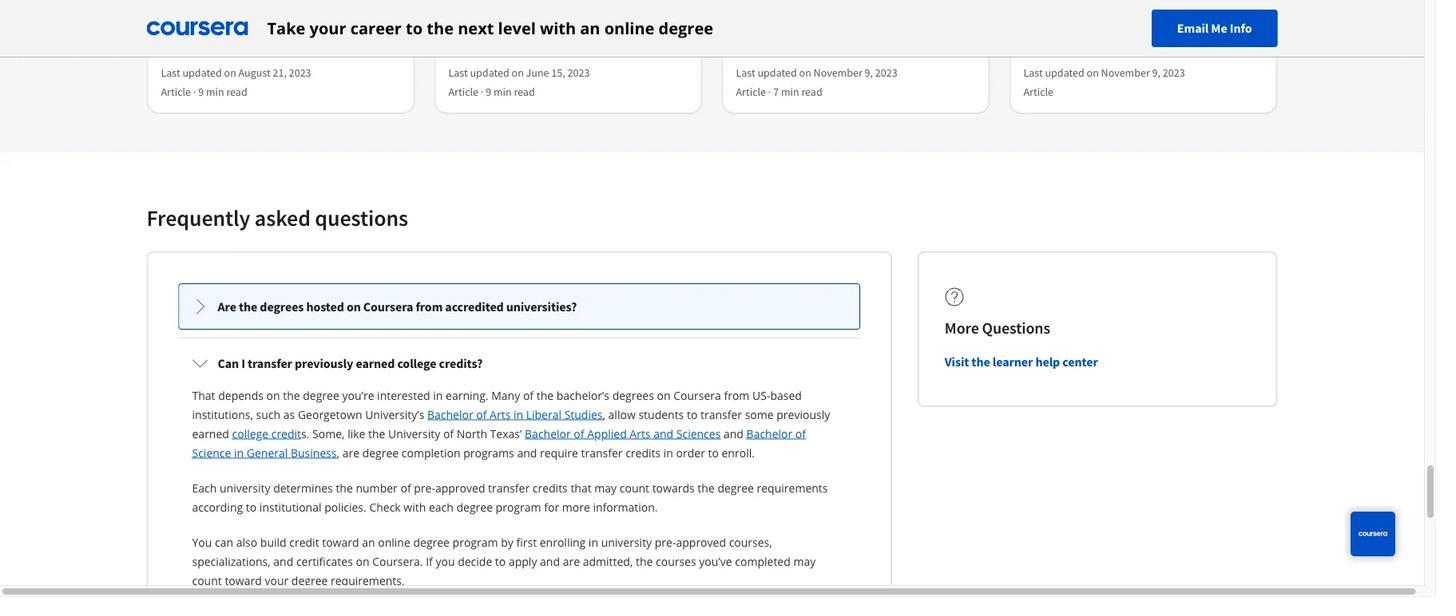 Task type: describe. For each thing, give the bounding box(es) containing it.
0 horizontal spatial college
[[232, 426, 268, 441]]

credits inside 'each university determines the number of pre-approved transfer credits that may count towards the degree requirements according to institutional policies. check with each degree program for more information.'
[[533, 480, 568, 496]]

interested
[[377, 388, 430, 403]]

accredited
[[445, 299, 504, 315]]

that depends on the degree you're interested in earning. many of the bachelor's degrees on coursera from us-based institutions, such as georgetown university's
[[192, 388, 802, 422]]

enrolling
[[540, 535, 586, 550]]

1 horizontal spatial credits
[[626, 445, 661, 461]]

your inside you can also build credit toward an online degree program by first enrolling in university pre-approved courses, specializations, and certificates on coursera. if you decide to apply and are admitted, the courses you've completed may count toward your degree requirements.
[[265, 573, 289, 588]]

universities?
[[506, 299, 577, 315]]

updated for last updated on november 9, 2023 article · 7 min read
[[758, 66, 797, 80]]

9 for august
[[198, 85, 204, 99]]

the inside dropdown button
[[239, 299, 257, 315]]

you've
[[699, 554, 732, 569]]

degree inside that depends on the degree you're interested in earning. many of the bachelor's degrees on coursera from us-based institutions, such as georgetown university's
[[303, 388, 339, 403]]

, for allow
[[603, 407, 605, 422]]

decide
[[458, 554, 492, 569]]

bachelor's
[[557, 388, 610, 403]]

depends
[[218, 388, 264, 403]]

first
[[516, 535, 537, 550]]

0 horizontal spatial toward
[[225, 573, 262, 588]]

frequently asked questions element
[[134, 204, 1290, 598]]

requirements.
[[331, 573, 405, 588]]

min for june
[[494, 85, 512, 99]]

approved inside you can also build credit toward an online degree program by first enrolling in university pre-approved courses, specializations, and certificates on coursera. if you decide to apply and are admitted, the courses you've completed may count toward your degree requirements.
[[676, 535, 726, 550]]

science
[[192, 445, 231, 461]]

to inside ", allow students to transfer some previously earned"
[[687, 407, 698, 422]]

· for last updated on november 9, 2023 article · 7 min read
[[768, 85, 771, 99]]

according
[[192, 500, 243, 515]]

many
[[491, 388, 520, 403]]

certificates
[[296, 554, 353, 569]]

1 horizontal spatial toward
[[322, 535, 359, 550]]

can i transfer previously earned college credits? button
[[179, 341, 859, 386]]

may inside 'each university determines the number of pre-approved transfer credits that may count towards the degree requirements according to institutional policies. check with each degree program for more information.'
[[595, 480, 617, 496]]

1 horizontal spatial bachelor
[[525, 426, 571, 441]]

the right towards
[[698, 480, 715, 496]]

the inside you can also build credit toward an online degree program by first enrolling in university pre-approved courses, specializations, and certificates on coursera. if you decide to apply and are admitted, the courses you've completed may count toward your degree requirements.
[[636, 554, 653, 569]]

pre- inside 'each university determines the number of pre-approved transfer credits that may count towards the degree requirements according to institutional policies. check with each degree program for more information.'
[[414, 480, 435, 496]]

pre- inside you can also build credit toward an online degree program by first enrolling in university pre-approved courses, specializations, and certificates on coursera. if you decide to apply and are admitted, the courses you've completed may count toward your degree requirements.
[[655, 535, 676, 550]]

apply
[[509, 554, 537, 569]]

1 vertical spatial arts
[[630, 426, 651, 441]]

article for last updated on august 21, 2023 article · 9 min read
[[161, 85, 191, 99]]

more
[[562, 500, 590, 515]]

college credit s. some, like the university of north texas' bachelor of applied arts and sciences and
[[232, 426, 747, 441]]

that
[[192, 388, 215, 403]]

the up 'as'
[[283, 388, 300, 403]]

earned inside ", allow students to transfer some previously earned"
[[192, 426, 229, 441]]

asked
[[255, 204, 311, 232]]

center
[[1063, 354, 1098, 370]]

of down studies
[[574, 426, 584, 441]]

are the degrees hosted on coursera from accredited universities? button
[[179, 284, 859, 329]]

visit the learner help center
[[945, 354, 1098, 370]]

allow
[[608, 407, 636, 422]]

coursera.
[[372, 554, 423, 569]]

like
[[348, 426, 365, 441]]

9 for june
[[486, 85, 491, 99]]

on inside last updated on june 15, 2023 article · 9 min read
[[512, 66, 524, 80]]

email
[[1177, 20, 1209, 36]]

online inside you can also build credit toward an online degree program by first enrolling in university pre-approved courses, specializations, and certificates on coursera. if you decide to apply and are admitted, the courses you've completed may count toward your degree requirements.
[[378, 535, 410, 550]]

last for last updated on november 9, 2023 article · 7 min read
[[736, 66, 755, 80]]

the right like
[[368, 426, 385, 441]]

texas'
[[490, 426, 522, 441]]

policies.
[[324, 500, 366, 515]]

specializations,
[[192, 554, 271, 569]]

last updated on november 9, 2023 article
[[1024, 66, 1185, 99]]

from inside that depends on the degree you're interested in earning. many of the bachelor's degrees on coursera from us-based institutions, such as georgetown university's
[[724, 388, 750, 403]]

read for november
[[802, 85, 823, 99]]

2023 for last updated on november 9, 2023 article
[[1163, 66, 1185, 80]]

may inside you can also build credit toward an online degree program by first enrolling in university pre-approved courses, specializations, and certificates on coursera. if you decide to apply and are admitted, the courses you've completed may count toward your degree requirements.
[[794, 554, 816, 569]]

program inside you can also build credit toward an online degree program by first enrolling in university pre-approved courses, specializations, and certificates on coursera. if you decide to apply and are admitted, the courses you've completed may count toward your degree requirements.
[[453, 535, 498, 550]]

some
[[745, 407, 774, 422]]

general
[[247, 445, 288, 461]]

updated for last updated on august 21, 2023 article · 9 min read
[[183, 66, 222, 80]]

us-
[[752, 388, 770, 403]]

and up enroll.
[[724, 426, 744, 441]]

in inside bachelor of science in general business
[[234, 445, 244, 461]]

coursera image
[[147, 16, 248, 41]]

build
[[260, 535, 286, 550]]

earning.
[[446, 388, 489, 403]]

last for last updated on november 9, 2023 article
[[1024, 66, 1043, 80]]

of left north
[[443, 426, 454, 441]]

courses,
[[729, 535, 772, 550]]

updated for last updated on november 9, 2023 article
[[1045, 66, 1085, 80]]

check
[[369, 500, 401, 515]]

north
[[457, 426, 487, 441]]

last updated on august 21, 2023 article · 9 min read
[[161, 66, 311, 99]]

9, for last updated on november 9, 2023 article · 7 min read
[[865, 66, 873, 80]]

november for last updated on november 9, 2023 article
[[1101, 66, 1150, 80]]

with inside 'each university determines the number of pre-approved transfer credits that may count towards the degree requirements according to institutional policies. check with each degree program for more information.'
[[404, 500, 426, 515]]

each university determines the number of pre-approved transfer credits that may count towards the degree requirements according to institutional policies. check with each degree program for more information.
[[192, 480, 828, 515]]

info
[[1230, 20, 1252, 36]]

in inside you can also build credit toward an online degree program by first enrolling in university pre-approved courses, specializations, and certificates on coursera. if you decide to apply and are admitted, the courses you've completed may count toward your degree requirements.
[[589, 535, 598, 550]]

1 horizontal spatial an
[[580, 17, 600, 39]]

georgetown
[[298, 407, 362, 422]]

me
[[1211, 20, 1227, 36]]

liberal
[[526, 407, 562, 422]]

hosted
[[306, 299, 344, 315]]

can
[[215, 535, 233, 550]]

in up texas'
[[514, 407, 523, 422]]

programs
[[463, 445, 514, 461]]

if
[[426, 554, 433, 569]]

coursera inside dropdown button
[[363, 299, 413, 315]]

in left "order"
[[664, 445, 673, 461]]

applied
[[587, 426, 627, 441]]

· for last updated on june 15, 2023 article · 9 min read
[[481, 85, 484, 99]]

next
[[458, 17, 494, 39]]

courses
[[656, 554, 696, 569]]

take your career to the next level with an online degree
[[267, 17, 713, 39]]

can i transfer previously earned college credits?
[[218, 355, 483, 371]]

each
[[192, 480, 217, 496]]

take
[[267, 17, 305, 39]]

email me info button
[[1152, 10, 1278, 47]]

towards
[[652, 480, 695, 496]]

article for last updated on november 9, 2023 article
[[1024, 85, 1054, 99]]

university inside 'each university determines the number of pre-approved transfer credits that may count towards the degree requirements according to institutional policies. check with each degree program for more information.'
[[220, 480, 270, 496]]

of inside bachelor of science in general business
[[796, 426, 806, 441]]

approved inside 'each university determines the number of pre-approved transfer credits that may count towards the degree requirements according to institutional policies. check with each degree program for more information.'
[[435, 480, 485, 496]]

as
[[283, 407, 295, 422]]

0 vertical spatial online
[[604, 17, 655, 39]]

level
[[498, 17, 536, 39]]

transfer inside dropdown button
[[248, 355, 292, 371]]

to right career
[[406, 17, 423, 39]]

last for last updated on august 21, 2023 article · 9 min read
[[161, 66, 180, 80]]

you
[[192, 535, 212, 550]]

each
[[429, 500, 454, 515]]

email me info
[[1177, 20, 1252, 36]]

0 vertical spatial are
[[342, 445, 360, 461]]

count inside you can also build credit toward an online degree program by first enrolling in university pre-approved courses, specializations, and certificates on coursera. if you decide to apply and are admitted, the courses you've completed may count toward your degree requirements.
[[192, 573, 222, 588]]

requirements
[[757, 480, 828, 496]]

read for june
[[514, 85, 535, 99]]

21,
[[273, 66, 287, 80]]

determines
[[273, 480, 333, 496]]

bachelor of science in general business
[[192, 426, 806, 461]]

earned inside dropdown button
[[356, 355, 395, 371]]

, allow students to transfer some previously earned
[[192, 407, 830, 441]]



Task type: locate. For each thing, give the bounding box(es) containing it.
read for august
[[226, 85, 247, 99]]

coursera up sciences
[[674, 388, 721, 403]]

, for are
[[337, 445, 340, 461]]

your right take
[[310, 17, 346, 39]]

0 horizontal spatial november
[[814, 66, 863, 80]]

of up college credit s. some, like the university of north texas' bachelor of applied arts and sciences and
[[476, 407, 487, 422]]

1 horizontal spatial online
[[604, 17, 655, 39]]

1 horizontal spatial your
[[310, 17, 346, 39]]

number
[[356, 480, 398, 496]]

more
[[945, 318, 979, 338]]

0 horizontal spatial 9
[[198, 85, 204, 99]]

previously up you're
[[295, 355, 353, 371]]

0 horizontal spatial with
[[404, 500, 426, 515]]

9, inside 'last updated on november 9, 2023 article'
[[1152, 66, 1161, 80]]

transfer down programs at the bottom
[[488, 480, 530, 496]]

last updated on june 15, 2023 article · 9 min read
[[449, 66, 590, 99]]

bachelor for studies
[[427, 407, 473, 422]]

1 horizontal spatial count
[[620, 480, 649, 496]]

june
[[526, 66, 549, 80]]

1 vertical spatial credits
[[533, 480, 568, 496]]

min for november
[[781, 85, 799, 99]]

count
[[620, 480, 649, 496], [192, 573, 222, 588]]

may right that
[[595, 480, 617, 496]]

visit
[[945, 354, 969, 370]]

of inside 'each university determines the number of pre-approved transfer credits that may count towards the degree requirements according to institutional policies. check with each degree program for more information.'
[[401, 480, 411, 496]]

in
[[433, 388, 443, 403], [514, 407, 523, 422], [234, 445, 244, 461], [664, 445, 673, 461], [589, 535, 598, 550]]

in inside that depends on the degree you're interested in earning. many of the bachelor's degrees on coursera from us-based institutions, such as georgetown university's
[[433, 388, 443, 403]]

updated inside last updated on june 15, 2023 article · 9 min read
[[470, 66, 509, 80]]

credits?
[[439, 355, 483, 371]]

article
[[161, 85, 191, 99], [449, 85, 479, 99], [736, 85, 766, 99], [1024, 85, 1054, 99]]

1 horizontal spatial 9,
[[1152, 66, 1161, 80]]

1 vertical spatial toward
[[225, 573, 262, 588]]

you can also build credit toward an online degree program by first enrolling in university pre-approved courses, specializations, and certificates on coursera. if you decide to apply and are admitted, the courses you've completed may count toward your degree requirements.
[[192, 535, 816, 588]]

are down "enrolling"
[[563, 554, 580, 569]]

1 vertical spatial credit
[[289, 535, 319, 550]]

bachelor down 'some' at the right bottom
[[747, 426, 793, 441]]

1 horizontal spatial ·
[[481, 85, 484, 99]]

the left courses on the bottom left of the page
[[636, 554, 653, 569]]

updated inside "last updated on november 9, 2023 article · 7 min read"
[[758, 66, 797, 80]]

· down coursera image
[[193, 85, 196, 99]]

bachelor down earning.
[[427, 407, 473, 422]]

credits up for
[[533, 480, 568, 496]]

9,
[[865, 66, 873, 80], [1152, 66, 1161, 80]]

1 vertical spatial from
[[724, 388, 750, 403]]

· for last updated on august 21, 2023 article · 9 min read
[[193, 85, 196, 99]]

november for last updated on november 9, 2023 article · 7 min read
[[814, 66, 863, 80]]

in left earning.
[[433, 388, 443, 403]]

1 vertical spatial previously
[[777, 407, 830, 422]]

· left 7
[[768, 85, 771, 99]]

1 vertical spatial pre-
[[655, 535, 676, 550]]

pre-
[[414, 480, 435, 496], [655, 535, 676, 550]]

college up interested
[[397, 355, 437, 371]]

to
[[406, 17, 423, 39], [687, 407, 698, 422], [708, 445, 719, 461], [246, 500, 257, 515], [495, 554, 506, 569]]

·
[[193, 85, 196, 99], [481, 85, 484, 99], [768, 85, 771, 99]]

0 horizontal spatial your
[[265, 573, 289, 588]]

2 last from the left
[[449, 66, 468, 80]]

with right level
[[540, 17, 576, 39]]

2 read from the left
[[514, 85, 535, 99]]

3 2023 from the left
[[875, 66, 898, 80]]

last updated on november 9, 2023 article · 7 min read
[[736, 66, 898, 99]]

of up check
[[401, 480, 411, 496]]

read inside "last updated on november 9, 2023 article · 7 min read"
[[802, 85, 823, 99]]

1 vertical spatial ,
[[337, 445, 340, 461]]

1 horizontal spatial with
[[540, 17, 576, 39]]

bachelor of arts in liberal studies link
[[427, 407, 603, 422]]

the left next
[[427, 17, 454, 39]]

an right level
[[580, 17, 600, 39]]

2 updated from the left
[[470, 66, 509, 80]]

1 updated from the left
[[183, 66, 222, 80]]

the
[[427, 17, 454, 39], [239, 299, 257, 315], [972, 354, 990, 370], [283, 388, 300, 403], [537, 388, 554, 403], [368, 426, 385, 441], [336, 480, 353, 496], [698, 480, 715, 496], [636, 554, 653, 569]]

min inside the last updated on august 21, 2023 article · 9 min read
[[206, 85, 224, 99]]

and down "enrolling"
[[540, 554, 560, 569]]

count inside 'each university determines the number of pre-approved transfer credits that may count towards the degree requirements according to institutional policies. check with each degree program for more information.'
[[620, 480, 649, 496]]

1 last from the left
[[161, 66, 180, 80]]

1 vertical spatial college
[[232, 426, 268, 441]]

, left allow
[[603, 407, 605, 422]]

· down next
[[481, 85, 484, 99]]

2 november from the left
[[1101, 66, 1150, 80]]

and down the students
[[654, 426, 674, 441]]

pre- up courses on the bottom left of the page
[[655, 535, 676, 550]]

0 vertical spatial credits
[[626, 445, 661, 461]]

2 2023 from the left
[[568, 66, 590, 80]]

0 horizontal spatial an
[[362, 535, 375, 550]]

1 vertical spatial coursera
[[674, 388, 721, 403]]

article inside "last updated on november 9, 2023 article · 7 min read"
[[736, 85, 766, 99]]

of right many
[[523, 388, 534, 403]]

0 horizontal spatial earned
[[192, 426, 229, 441]]

4 updated from the left
[[1045, 66, 1085, 80]]

read
[[226, 85, 247, 99], [514, 85, 535, 99], [802, 85, 823, 99]]

the up "policies."
[[336, 480, 353, 496]]

7
[[773, 85, 779, 99]]

1 november from the left
[[814, 66, 863, 80]]

0 horizontal spatial degrees
[[260, 299, 304, 315]]

2023 inside last updated on june 15, 2023 article · 9 min read
[[568, 66, 590, 80]]

on inside "last updated on november 9, 2023 article · 7 min read"
[[799, 66, 811, 80]]

and down build
[[273, 554, 293, 569]]

university inside you can also build credit toward an online degree program by first enrolling in university pre-approved courses, specializations, and certificates on coursera. if you decide to apply and are admitted, the courses you've completed may count toward your degree requirements.
[[601, 535, 652, 550]]

collapsed list
[[174, 279, 865, 598]]

1 horizontal spatial previously
[[777, 407, 830, 422]]

read down august
[[226, 85, 247, 99]]

2 9 from the left
[[486, 85, 491, 99]]

transfer inside ", allow students to transfer some previously earned"
[[701, 407, 742, 422]]

2023 inside 'last updated on november 9, 2023 article'
[[1163, 66, 1185, 80]]

0 vertical spatial your
[[310, 17, 346, 39]]

on inside you can also build credit toward an online degree program by first enrolling in university pre-approved courses, specializations, and certificates on coursera. if you decide to apply and are admitted, the courses you've completed may count toward your degree requirements.
[[356, 554, 369, 569]]

an inside you can also build credit toward an online degree program by first enrolling in university pre-approved courses, specializations, and certificates on coursera. if you decide to apply and are admitted, the courses you've completed may count toward your degree requirements.
[[362, 535, 375, 550]]

questions
[[982, 318, 1050, 338]]

are
[[342, 445, 360, 461], [563, 554, 580, 569]]

credit down 'as'
[[271, 426, 301, 441]]

with left the each
[[404, 500, 426, 515]]

· inside the last updated on august 21, 2023 article · 9 min read
[[193, 85, 196, 99]]

coursera
[[363, 299, 413, 315], [674, 388, 721, 403]]

9 inside last updated on june 15, 2023 article · 9 min read
[[486, 85, 491, 99]]

9, inside "last updated on november 9, 2023 article · 7 min read"
[[865, 66, 873, 80]]

completed
[[735, 554, 791, 569]]

admitted,
[[583, 554, 633, 569]]

you're
[[342, 388, 374, 403]]

4 last from the left
[[1024, 66, 1043, 80]]

, inside ", allow students to transfer some previously earned"
[[603, 407, 605, 422]]

an up "coursera."
[[362, 535, 375, 550]]

1 horizontal spatial from
[[724, 388, 750, 403]]

s.
[[301, 426, 309, 441]]

min inside last updated on june 15, 2023 article · 9 min read
[[494, 85, 512, 99]]

1 horizontal spatial min
[[494, 85, 512, 99]]

credit
[[271, 426, 301, 441], [289, 535, 319, 550]]

1 vertical spatial university
[[601, 535, 652, 550]]

0 horizontal spatial may
[[595, 480, 617, 496]]

program inside 'each university determines the number of pre-approved transfer credits that may count towards the degree requirements according to institutional policies. check with each degree program for more information.'
[[496, 500, 541, 515]]

updated
[[183, 66, 222, 80], [470, 66, 509, 80], [758, 66, 797, 80], [1045, 66, 1085, 80]]

updated inside 'last updated on november 9, 2023 article'
[[1045, 66, 1085, 80]]

sciences
[[676, 426, 721, 441]]

, down some, in the left bottom of the page
[[337, 445, 340, 461]]

approved up the each
[[435, 480, 485, 496]]

arts down many
[[490, 407, 511, 422]]

are down like
[[342, 445, 360, 461]]

1 vertical spatial count
[[192, 573, 222, 588]]

program up decide
[[453, 535, 498, 550]]

0 vertical spatial ,
[[603, 407, 605, 422]]

2 horizontal spatial bachelor
[[747, 426, 793, 441]]

4 article from the left
[[1024, 85, 1054, 99]]

university up the admitted,
[[601, 535, 652, 550]]

also
[[236, 535, 257, 550]]

college inside dropdown button
[[397, 355, 437, 371]]

0 vertical spatial college
[[397, 355, 437, 371]]

studies
[[564, 407, 603, 422]]

1 horizontal spatial may
[[794, 554, 816, 569]]

to right "order"
[[708, 445, 719, 461]]

more questions
[[945, 318, 1050, 338]]

enroll.
[[722, 445, 755, 461]]

2023 for last updated on august 21, 2023 article · 9 min read
[[289, 66, 311, 80]]

1 9, from the left
[[865, 66, 873, 80]]

that
[[571, 480, 592, 496]]

to down by
[[495, 554, 506, 569]]

2023
[[289, 66, 311, 80], [568, 66, 590, 80], [875, 66, 898, 80], [1163, 66, 1185, 80]]

0 horizontal spatial count
[[192, 573, 222, 588]]

1 horizontal spatial degrees
[[612, 388, 654, 403]]

0 vertical spatial credit
[[271, 426, 301, 441]]

0 vertical spatial count
[[620, 480, 649, 496]]

i
[[241, 355, 245, 371]]

0 horizontal spatial previously
[[295, 355, 353, 371]]

1 horizontal spatial pre-
[[655, 535, 676, 550]]

updated inside the last updated on august 21, 2023 article · 9 min read
[[183, 66, 222, 80]]

college
[[397, 355, 437, 371], [232, 426, 268, 441]]

1 vertical spatial your
[[265, 573, 289, 588]]

bachelor of applied arts and sciences link
[[525, 426, 721, 441]]

in up the admitted,
[[589, 535, 598, 550]]

0 vertical spatial earned
[[356, 355, 395, 371]]

earned up you're
[[356, 355, 395, 371]]

1 2023 from the left
[[289, 66, 311, 80]]

0 horizontal spatial ·
[[193, 85, 196, 99]]

1 vertical spatial an
[[362, 535, 375, 550]]

university
[[388, 426, 440, 441]]

in right science
[[234, 445, 244, 461]]

1 horizontal spatial coursera
[[674, 388, 721, 403]]

9, for last updated on november 9, 2023 article
[[1152, 66, 1161, 80]]

2 horizontal spatial read
[[802, 85, 823, 99]]

november inside 'last updated on november 9, 2023 article'
[[1101, 66, 1150, 80]]

1 vertical spatial with
[[404, 500, 426, 515]]

last inside "last updated on november 9, 2023 article · 7 min read"
[[736, 66, 755, 80]]

0 horizontal spatial credits
[[533, 480, 568, 496]]

frequently asked questions
[[147, 204, 408, 232]]

last inside the last updated on august 21, 2023 article · 9 min read
[[161, 66, 180, 80]]

3 · from the left
[[768, 85, 771, 99]]

career
[[350, 17, 402, 39]]

1 vertical spatial may
[[794, 554, 816, 569]]

2023 inside "last updated on november 9, 2023 article · 7 min read"
[[875, 66, 898, 80]]

0 horizontal spatial coursera
[[363, 299, 413, 315]]

2023 for last updated on june 15, 2023 article · 9 min read
[[568, 66, 590, 80]]

august
[[239, 66, 271, 80]]

· inside last updated on june 15, 2023 article · 9 min read
[[481, 85, 484, 99]]

min right 7
[[781, 85, 799, 99]]

on inside the last updated on august 21, 2023 article · 9 min read
[[224, 66, 236, 80]]

from left accredited on the left of page
[[416, 299, 443, 315]]

0 vertical spatial approved
[[435, 480, 485, 496]]

on inside dropdown button
[[347, 299, 361, 315]]

2023 inside the last updated on august 21, 2023 article · 9 min read
[[289, 66, 311, 80]]

1 vertical spatial online
[[378, 535, 410, 550]]

credits down bachelor of applied arts and sciences link
[[626, 445, 661, 461]]

previously inside ", allow students to transfer some previously earned"
[[777, 407, 830, 422]]

0 horizontal spatial ,
[[337, 445, 340, 461]]

2 9, from the left
[[1152, 66, 1161, 80]]

are inside you can also build credit toward an online degree program by first enrolling in university pre-approved courses, specializations, and certificates on coursera. if you decide to apply and are admitted, the courses you've completed may count toward your degree requirements.
[[563, 554, 580, 569]]

2023 for last updated on november 9, 2023 article · 7 min read
[[875, 66, 898, 80]]

0 vertical spatial an
[[580, 17, 600, 39]]

institutions,
[[192, 407, 253, 422]]

arts down allow
[[630, 426, 651, 441]]

3 min from the left
[[781, 85, 799, 99]]

0 vertical spatial coursera
[[363, 299, 413, 315]]

bachelor inside bachelor of science in general business
[[747, 426, 793, 441]]

1 vertical spatial approved
[[676, 535, 726, 550]]

may right completed
[[794, 554, 816, 569]]

november inside "last updated on november 9, 2023 article · 7 min read"
[[814, 66, 863, 80]]

last for last updated on june 15, 2023 article · 9 min read
[[449, 66, 468, 80]]

min for august
[[206, 85, 224, 99]]

information.
[[593, 500, 658, 515]]

program left for
[[496, 500, 541, 515]]

university's
[[365, 407, 424, 422]]

last inside 'last updated on november 9, 2023 article'
[[1024, 66, 1043, 80]]

degrees up allow
[[612, 388, 654, 403]]

0 horizontal spatial online
[[378, 535, 410, 550]]

last inside last updated on june 15, 2023 article · 9 min read
[[449, 66, 468, 80]]

transfer inside 'each university determines the number of pre-approved transfer credits that may count towards the degree requirements according to institutional policies. check with each degree program for more information.'
[[488, 480, 530, 496]]

0 horizontal spatial from
[[416, 299, 443, 315]]

count up information.
[[620, 480, 649, 496]]

business
[[291, 445, 337, 461]]

degrees inside that depends on the degree you're interested in earning. many of the bachelor's degrees on coursera from us-based institutions, such as georgetown university's
[[612, 388, 654, 403]]

students
[[639, 407, 684, 422]]

article for last updated on november 9, 2023 article · 7 min read
[[736, 85, 766, 99]]

1 9 from the left
[[198, 85, 204, 99]]

0 vertical spatial program
[[496, 500, 541, 515]]

0 horizontal spatial bachelor
[[427, 407, 473, 422]]

approved up the you've
[[676, 535, 726, 550]]

from left us-
[[724, 388, 750, 403]]

min down take your career to the next level with an online degree
[[494, 85, 512, 99]]

min down coursera image
[[206, 85, 224, 99]]

previously down based
[[777, 407, 830, 422]]

require
[[540, 445, 578, 461]]

institutional
[[259, 500, 322, 515]]

3 updated from the left
[[758, 66, 797, 80]]

bachelor up , are degree completion programs and require transfer credits in order to enroll.
[[525, 426, 571, 441]]

read down june
[[514, 85, 535, 99]]

1 horizontal spatial 9
[[486, 85, 491, 99]]

from inside dropdown button
[[416, 299, 443, 315]]

toward down the specializations,
[[225, 573, 262, 588]]

previously inside dropdown button
[[295, 355, 353, 371]]

earned up science
[[192, 426, 229, 441]]

· inside "last updated on november 9, 2023 article · 7 min read"
[[768, 85, 771, 99]]

previously
[[295, 355, 353, 371], [777, 407, 830, 422]]

4 2023 from the left
[[1163, 66, 1185, 80]]

0 horizontal spatial are
[[342, 445, 360, 461]]

1 horizontal spatial arts
[[630, 426, 651, 441]]

0 horizontal spatial 9,
[[865, 66, 873, 80]]

some,
[[312, 426, 345, 441]]

1 vertical spatial are
[[563, 554, 580, 569]]

transfer down applied
[[581, 445, 623, 461]]

0 horizontal spatial pre-
[[414, 480, 435, 496]]

3 article from the left
[[736, 85, 766, 99]]

and down texas'
[[517, 445, 537, 461]]

min inside "last updated on november 9, 2023 article · 7 min read"
[[781, 85, 799, 99]]

0 vertical spatial degrees
[[260, 299, 304, 315]]

an
[[580, 17, 600, 39], [362, 535, 375, 550]]

0 vertical spatial with
[[540, 17, 576, 39]]

bachelor of arts in liberal studies
[[427, 407, 603, 422]]

transfer right i
[[248, 355, 292, 371]]

0 vertical spatial from
[[416, 299, 443, 315]]

count down the specializations,
[[192, 573, 222, 588]]

3 read from the left
[[802, 85, 823, 99]]

0 vertical spatial university
[[220, 480, 270, 496]]

the right visit
[[972, 354, 990, 370]]

can
[[218, 355, 239, 371]]

1 horizontal spatial are
[[563, 554, 580, 569]]

transfer up sciences
[[701, 407, 742, 422]]

article inside the last updated on august 21, 2023 article · 9 min read
[[161, 85, 191, 99]]

9 down take your career to the next level with an online degree
[[486, 85, 491, 99]]

college up "general"
[[232, 426, 268, 441]]

pre- up the each
[[414, 480, 435, 496]]

bachelor for business
[[747, 426, 793, 441]]

are the degrees hosted on coursera from accredited universities?
[[218, 299, 577, 315]]

to inside you can also build credit toward an online degree program by first enrolling in university pre-approved courses, specializations, and certificates on coursera. if you decide to apply and are admitted, the courses you've completed may count toward your degree requirements.
[[495, 554, 506, 569]]

read right 7
[[802, 85, 823, 99]]

coursera inside that depends on the degree you're interested in earning. many of the bachelor's degrees on coursera from us-based institutions, such as georgetown university's
[[674, 388, 721, 403]]

0 vertical spatial arts
[[490, 407, 511, 422]]

1 min from the left
[[206, 85, 224, 99]]

1 horizontal spatial november
[[1101, 66, 1150, 80]]

0 vertical spatial may
[[595, 480, 617, 496]]

0 vertical spatial previously
[[295, 355, 353, 371]]

updated for last updated on june 15, 2023 article · 9 min read
[[470, 66, 509, 80]]

0 horizontal spatial approved
[[435, 480, 485, 496]]

1 horizontal spatial college
[[397, 355, 437, 371]]

degree
[[659, 17, 713, 39], [303, 388, 339, 403], [362, 445, 399, 461], [718, 480, 754, 496], [456, 500, 493, 515], [413, 535, 450, 550], [291, 573, 328, 588]]

your down build
[[265, 573, 289, 588]]

college credit link
[[232, 426, 301, 441]]

1 vertical spatial earned
[[192, 426, 229, 441]]

0 vertical spatial pre-
[[414, 480, 435, 496]]

of down based
[[796, 426, 806, 441]]

read inside last updated on june 15, 2023 article · 9 min read
[[514, 85, 535, 99]]

of inside that depends on the degree you're interested in earning. many of the bachelor's degrees on coursera from us-based institutions, such as georgetown university's
[[523, 388, 534, 403]]

1 vertical spatial program
[[453, 535, 498, 550]]

coursera right hosted at the left of the page
[[363, 299, 413, 315]]

to up sciences
[[687, 407, 698, 422]]

article inside last updated on june 15, 2023 article · 9 min read
[[449, 85, 479, 99]]

university up according
[[220, 480, 270, 496]]

are
[[218, 299, 236, 315]]

1 horizontal spatial earned
[[356, 355, 395, 371]]

0 horizontal spatial university
[[220, 480, 270, 496]]

1 horizontal spatial university
[[601, 535, 652, 550]]

toward up 'certificates'
[[322, 535, 359, 550]]

visit the learner help center link
[[945, 354, 1098, 370]]

on inside 'last updated on november 9, 2023 article'
[[1087, 66, 1099, 80]]

1 article from the left
[[161, 85, 191, 99]]

article inside 'last updated on november 9, 2023 article'
[[1024, 85, 1054, 99]]

credit up 'certificates'
[[289, 535, 319, 550]]

2 article from the left
[[449, 85, 479, 99]]

9 down coursera image
[[198, 85, 204, 99]]

degrees inside dropdown button
[[260, 299, 304, 315]]

read inside the last updated on august 21, 2023 article · 9 min read
[[226, 85, 247, 99]]

0 horizontal spatial min
[[206, 85, 224, 99]]

credit inside you can also build credit toward an online degree program by first enrolling in university pre-approved courses, specializations, and certificates on coursera. if you decide to apply and are admitted, the courses you've completed may count toward your degree requirements.
[[289, 535, 319, 550]]

, are degree completion programs and require transfer credits in order to enroll.
[[337, 445, 755, 461]]

3 last from the left
[[736, 66, 755, 80]]

degrees left hosted at the left of the page
[[260, 299, 304, 315]]

by
[[501, 535, 513, 550]]

1 · from the left
[[193, 85, 196, 99]]

november
[[814, 66, 863, 80], [1101, 66, 1150, 80]]

2 horizontal spatial ·
[[768, 85, 771, 99]]

article for last updated on june 15, 2023 article · 9 min read
[[449, 85, 479, 99]]

1 vertical spatial degrees
[[612, 388, 654, 403]]

to right according
[[246, 500, 257, 515]]

2 min from the left
[[494, 85, 512, 99]]

1 horizontal spatial ,
[[603, 407, 605, 422]]

to inside 'each university determines the number of pre-approved transfer credits that may count towards the degree requirements according to institutional policies. check with each degree program for more information.'
[[246, 500, 257, 515]]

0 horizontal spatial read
[[226, 85, 247, 99]]

1 horizontal spatial read
[[514, 85, 535, 99]]

order
[[676, 445, 705, 461]]

completion
[[402, 445, 461, 461]]

9 inside the last updated on august 21, 2023 article · 9 min read
[[198, 85, 204, 99]]

1 horizontal spatial approved
[[676, 535, 726, 550]]

you
[[436, 554, 455, 569]]

2 horizontal spatial min
[[781, 85, 799, 99]]

2 · from the left
[[481, 85, 484, 99]]

0 horizontal spatial arts
[[490, 407, 511, 422]]

the right are
[[239, 299, 257, 315]]

1 read from the left
[[226, 85, 247, 99]]

for
[[544, 500, 559, 515]]

the up liberal
[[537, 388, 554, 403]]



Task type: vqa. For each thing, say whether or not it's contained in the screenshot.
Chat with us icon
no



